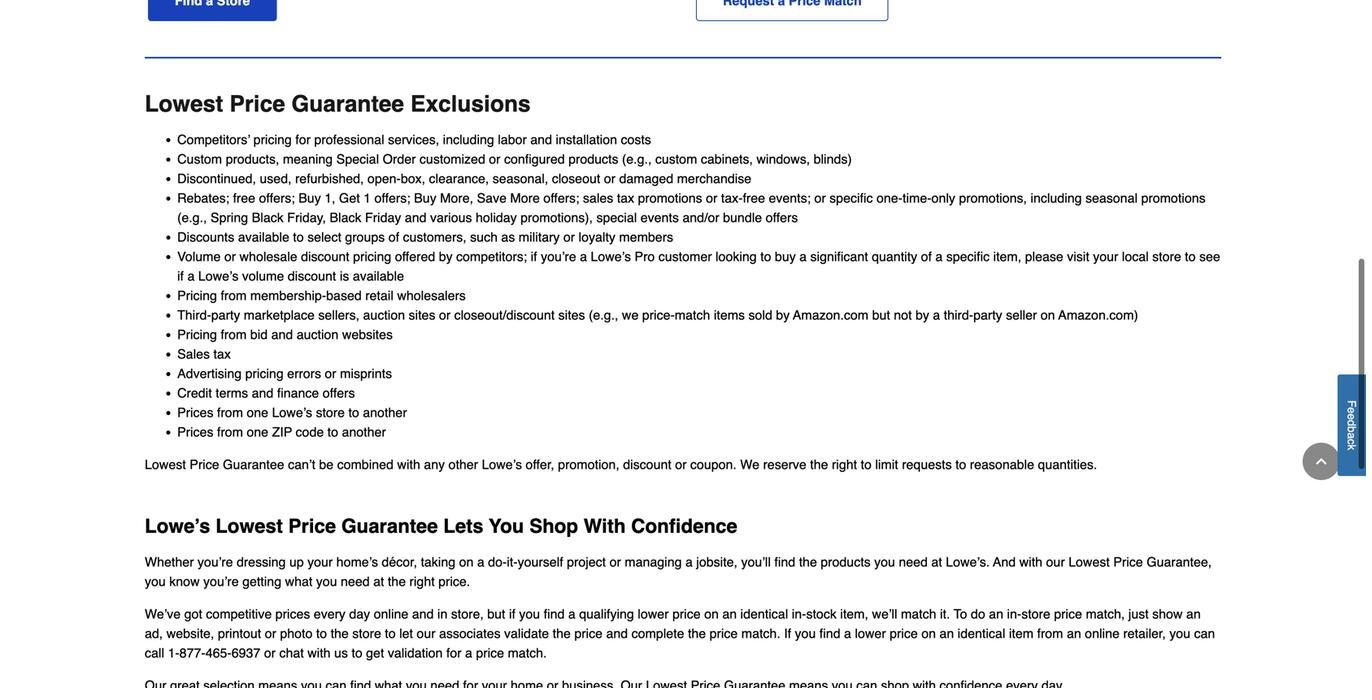 Task type: describe. For each thing, give the bounding box(es) containing it.
the right you'll at right
[[799, 555, 817, 570]]

2 vertical spatial discount
[[623, 458, 672, 473]]

customized
[[420, 152, 485, 167]]

we
[[622, 308, 639, 323]]

1 promotions from the left
[[638, 191, 703, 206]]

1 vertical spatial you're
[[198, 555, 233, 570]]

holiday
[[476, 210, 517, 225]]

managing
[[625, 555, 682, 570]]

with inside the we've got competitive prices every day online and in store, but if you find a qualifying lower price on an   identical in-stock   item, we'll match it. to do an in-store price match, just show an ad, website, printout or photo to the store to let our associates validate the price and complete the price match. if you find a lower price on an identical item from an online retailer, you can call 1-877-465-6937 or chat with us to get validation for a price match.
[[308, 646, 331, 661]]

any
[[424, 458, 445, 473]]

2 in- from the left
[[1007, 607, 1022, 622]]

1 vertical spatial (e.g.,
[[177, 210, 207, 225]]

you up we'll
[[874, 555, 895, 570]]

save
[[477, 191, 507, 206]]

and down marketplace
[[271, 327, 293, 342]]

2 buy from the left
[[414, 191, 437, 206]]

1 vertical spatial at
[[373, 575, 384, 590]]

right inside whether you're dressing up your home's décor, taking on a do-it-yourself project or managing a jobsite, you'll find the products you need at lowe's. and with our lowest price guarantee, you know you're getting what you need at the   right   price.
[[410, 575, 435, 590]]

match inside competitors' pricing for professional services, including labor and installation costs custom products, meaning special order customized or configured products (e.g., custom cabinets, windows, blinds) discontinued, used, refurbished, open-box, clearance, seasonal, closeout or damaged merchandise rebates; free offers; buy 1, get 1 offers; buy more, save more offers; sales tax promotions or tax-free events; or specific one-time-only promotions, including seasonal promotions (e.g., spring black friday, black friday and various holiday promotions)​, special events and/or bundle offers discounts available to select groups of customers, such as military or loyalty members volume or wholesale discount pricing offered by competitors; if you're a lowe's pro customer looking to buy a significant quantity of a specific item, please visit your local store to see if a lowe's volume discount is available pricing from membership-based retail wholesalers third-party marketplace sellers, auction sites or closeout/discount sites (e.g., we price-match items sold by amazon.com but not by a third-party seller on amazon.com) pricing from bid and auction websites sales tax advertising pricing errors or misprints credit terms and finance offers prices from one lowe's store to another prices from one zip code to another
[[675, 308, 710, 323]]

bid
[[250, 327, 268, 342]]

windows,
[[757, 152, 810, 167]]

décor,
[[382, 555, 417, 570]]

price up up
[[288, 516, 336, 538]]

us
[[334, 646, 348, 661]]

2 vertical spatial pricing
[[245, 366, 284, 381]]

item, inside competitors' pricing for professional services, including labor and installation costs custom products, meaning special order customized or configured products (e.g., custom cabinets, windows, blinds) discontinued, used, refurbished, open-box, clearance, seasonal, closeout or damaged merchandise rebates; free offers; buy 1, get 1 offers; buy more, save more offers; sales tax promotions or tax-free events; or specific one-time-only promotions, including seasonal promotions (e.g., spring black friday, black friday and various holiday promotions)​, special events and/or bundle offers discounts available to select groups of customers, such as military or loyalty members volume or wholesale discount pricing offered by competitors; if you're a lowe's pro customer looking to buy a significant quantity of a specific item, please visit your local store to see if a lowe's volume discount is available pricing from membership-based retail wholesalers third-party marketplace sellers, auction sites or closeout/discount sites (e.g., we price-match items sold by amazon.com but not by a third-party seller on amazon.com) pricing from bid and auction websites sales tax advertising pricing errors or misprints credit terms and finance offers prices from one lowe's store to another prices from one zip code to another
[[994, 249, 1022, 264]]

promotions,
[[959, 191, 1027, 206]]

we
[[740, 458, 760, 473]]

to left let
[[385, 627, 396, 642]]

competitors' pricing for professional services, including labor and installation costs custom products, meaning special order customized or configured products (e.g., custom cabinets, windows, blinds) discontinued, used, refurbished, open-box, clearance, seasonal, closeout or damaged merchandise rebates; free offers; buy 1, get 1 offers; buy more, save more offers; sales tax promotions or tax-free events; or specific one-time-only promotions, including seasonal promotions (e.g., spring black friday, black friday and various holiday promotions)​, special events and/or bundle offers discounts available to select groups of customers, such as military or loyalty members volume or wholesale discount pricing offered by competitors; if you're a lowe's pro customer looking to buy a significant quantity of a specific item, please visit your local store to see if a lowe's volume discount is available pricing from membership-based retail wholesalers third-party marketplace sellers, auction sites or closeout/discount sites (e.g., we price-match items sold by amazon.com but not by a third-party seller on amazon.com) pricing from bid and auction websites sales tax advertising pricing errors or misprints credit terms and finance offers prices from one lowe's store to another prices from one zip code to another
[[177, 132, 1221, 440]]

a left jobsite,
[[686, 555, 693, 570]]

lowest up the dressing
[[216, 516, 283, 538]]

2 pricing from the top
[[177, 327, 217, 342]]

buy
[[775, 249, 796, 264]]

reserve
[[763, 458, 807, 473]]

1-
[[168, 646, 180, 661]]

errors
[[287, 366, 321, 381]]

1 vertical spatial identical
[[958, 627, 1006, 642]]

labor
[[498, 132, 527, 147]]

visit
[[1067, 249, 1090, 264]]

or left chat
[[264, 646, 276, 661]]

is
[[340, 269, 349, 284]]

custom
[[655, 152, 697, 167]]

store up item
[[1022, 607, 1051, 622]]

requests
[[902, 458, 952, 473]]

to down every
[[316, 627, 327, 642]]

0 vertical spatial available
[[238, 230, 289, 245]]

damaged
[[619, 171, 674, 186]]

day
[[349, 607, 370, 622]]

the down décor,
[[388, 575, 406, 590]]

to down friday,
[[293, 230, 304, 245]]

promotions)​,
[[521, 210, 593, 225]]

1
[[364, 191, 371, 206]]

1 vertical spatial including
[[1031, 191, 1082, 206]]

1 horizontal spatial by
[[776, 308, 790, 323]]

2 offers; from the left
[[375, 191, 411, 206]]

store down day
[[352, 627, 381, 642]]

0 vertical spatial at
[[932, 555, 943, 570]]

third-
[[944, 308, 974, 323]]

1 vertical spatial pricing
[[353, 249, 391, 264]]

a right quantity
[[936, 249, 943, 264]]

1 horizontal spatial specific
[[947, 249, 990, 264]]

lowest down credit
[[145, 458, 186, 473]]

combined
[[337, 458, 394, 473]]

2 e from the top
[[1346, 414, 1359, 421]]

reasonable
[[970, 458, 1035, 473]]

lowe's down "loyalty"
[[591, 249, 631, 264]]

volume
[[242, 269, 284, 284]]

6937
[[232, 646, 261, 661]]

promotion,
[[558, 458, 620, 473]]

offered
[[395, 249, 435, 264]]

call
[[145, 646, 164, 661]]

1 vertical spatial online
[[1085, 627, 1120, 642]]

on inside competitors' pricing for professional services, including labor and installation costs custom products, meaning special order customized or configured products (e.g., custom cabinets, windows, blinds) discontinued, used, refurbished, open-box, clearance, seasonal, closeout or damaged merchandise rebates; free offers; buy 1, get 1 offers; buy more, save more offers; sales tax promotions or tax-free events; or specific one-time-only promotions, including seasonal promotions (e.g., spring black friday, black friday and various holiday promotions)​, special events and/or bundle offers discounts available to select groups of customers, such as military or loyalty members volume or wholesale discount pricing offered by competitors; if you're a lowe's pro customer looking to buy a significant quantity of a specific item, please visit your local store to see if a lowe's volume discount is available pricing from membership-based retail wholesalers third-party marketplace sellers, auction sites or closeout/discount sites (e.g., we price-match items sold by amazon.com but not by a third-party seller on amazon.com) pricing from bid and auction websites sales tax advertising pricing errors or misprints credit terms and finance offers prices from one lowe's store to another prices from one zip code to another
[[1041, 308, 1055, 323]]

services,
[[388, 132, 439, 147]]

lowe's down volume
[[198, 269, 239, 284]]

significant
[[811, 249, 868, 264]]

store right local
[[1153, 249, 1182, 264]]

price up products,
[[230, 91, 285, 117]]

2 vertical spatial you're
[[203, 575, 239, 590]]

price left the match,
[[1054, 607, 1083, 622]]

to left buy
[[761, 249, 772, 264]]

credit
[[177, 386, 212, 401]]

an down jobsite,
[[723, 607, 737, 622]]

zip
[[272, 425, 292, 440]]

blinds)
[[814, 152, 852, 167]]

products inside competitors' pricing for professional services, including labor and installation costs custom products, meaning special order customized or configured products (e.g., custom cabinets, windows, blinds) discontinued, used, refurbished, open-box, clearance, seasonal, closeout or damaged merchandise rebates; free offers; buy 1, get 1 offers; buy more, save more offers; sales tax promotions or tax-free events; or specific one-time-only promotions, including seasonal promotions (e.g., spring black friday, black friday and various holiday promotions)​, special events and/or bundle offers discounts available to select groups of customers, such as military or loyalty members volume or wholesale discount pricing offered by competitors; if you're a lowe's pro customer looking to buy a significant quantity of a specific item, please visit your local store to see if a lowe's volume discount is available pricing from membership-based retail wholesalers third-party marketplace sellers, auction sites or closeout/discount sites (e.g., we price-match items sold by amazon.com but not by a third-party seller on amazon.com) pricing from bid and auction websites sales tax advertising pricing errors or misprints credit terms and finance offers prices from one lowe's store to another prices from one zip code to another
[[569, 152, 619, 167]]

used,
[[260, 171, 292, 186]]

1 vertical spatial available
[[353, 269, 404, 284]]

and down the "qualifying"
[[606, 627, 628, 642]]

looking
[[716, 249, 757, 264]]

various
[[430, 210, 472, 225]]

home's
[[336, 555, 378, 570]]

or down wholesalers
[[439, 308, 451, 323]]

2 black from the left
[[330, 210, 362, 225]]

0 vertical spatial online
[[374, 607, 409, 622]]

marketplace
[[244, 308, 315, 323]]

rebates;
[[177, 191, 229, 206]]

pro
[[635, 249, 655, 264]]

friday,
[[287, 210, 326, 225]]

in
[[438, 607, 448, 622]]

the right reserve
[[810, 458, 828, 473]]

item, inside the we've got competitive prices every day online and in store, but if you find a qualifying lower price on an   identical in-stock   item, we'll match it. to do an in-store price match, just show an ad, website, printout or photo to the store to let our associates validate the price and complete the price match. if you find a lower price on an identical item from an online retailer, you can call 1-877-465-6937 or chat with us to get validation for a price match.
[[840, 607, 869, 622]]

1 horizontal spatial (e.g.,
[[589, 308, 619, 323]]

your inside competitors' pricing for professional services, including labor and installation costs custom products, meaning special order customized or configured products (e.g., custom cabinets, windows, blinds) discontinued, used, refurbished, open-box, clearance, seasonal, closeout or damaged merchandise rebates; free offers; buy 1, get 1 offers; buy more, save more offers; sales tax promotions or tax-free events; or specific one-time-only promotions, including seasonal promotions (e.g., spring black friday, black friday and various holiday promotions)​, special events and/or bundle offers discounts available to select groups of customers, such as military or loyalty members volume or wholesale discount pricing offered by competitors; if you're a lowe's pro customer looking to buy a significant quantity of a specific item, please visit your local store to see if a lowe's volume discount is available pricing from membership-based retail wholesalers third-party marketplace sellers, auction sites or closeout/discount sites (e.g., we price-match items sold by amazon.com but not by a third-party seller on amazon.com) pricing from bid and auction websites sales tax advertising pricing errors or misprints credit terms and finance offers prices from one lowe's store to another prices from one zip code to another
[[1093, 249, 1119, 264]]

friday
[[365, 210, 401, 225]]

price inside whether you're dressing up your home's décor, taking on a do-it-yourself project or managing a jobsite, you'll find the products you need at lowe's. and with our lowest price guarantee, you know you're getting what you need at the   right   price.
[[1114, 555, 1143, 570]]

or down labor at the top
[[489, 152, 501, 167]]

or right volume
[[224, 249, 236, 264]]

dressing
[[237, 555, 286, 570]]

seasonal
[[1086, 191, 1138, 206]]

limit
[[875, 458, 899, 473]]

you down the show
[[1170, 627, 1191, 642]]

competitors;
[[456, 249, 527, 264]]

but inside competitors' pricing for professional services, including labor and installation costs custom products, meaning special order customized or configured products (e.g., custom cabinets, windows, blinds) discontinued, used, refurbished, open-box, clearance, seasonal, closeout or damaged merchandise rebates; free offers; buy 1, get 1 offers; buy more, save more offers; sales tax promotions or tax-free events; or specific one-time-only promotions, including seasonal promotions (e.g., spring black friday, black friday and various holiday promotions)​, special events and/or bundle offers discounts available to select groups of customers, such as military or loyalty members volume or wholesale discount pricing offered by competitors; if you're a lowe's pro customer looking to buy a significant quantity of a specific item, please visit your local store to see if a lowe's volume discount is available pricing from membership-based retail wholesalers third-party marketplace sellers, auction sites or closeout/discount sites (e.g., we price-match items sold by amazon.com but not by a third-party seller on amazon.com) pricing from bid and auction websites sales tax advertising pricing errors or misprints credit terms and finance offers prices from one lowe's store to another prices from one zip code to another
[[872, 308, 891, 323]]

1 horizontal spatial lower
[[855, 627, 886, 642]]

a right buy
[[800, 249, 807, 264]]

an down it.
[[940, 627, 954, 642]]

offer,
[[526, 458, 555, 473]]

and up 'configured'
[[531, 132, 552, 147]]

a right if
[[844, 627, 852, 642]]

with
[[584, 516, 626, 538]]

you up validate at the left of the page
[[519, 607, 540, 622]]

discounts
[[177, 230, 234, 245]]

code
[[296, 425, 324, 440]]

2 prices from the top
[[177, 425, 213, 440]]

lowe's down finance
[[272, 405, 312, 420]]

0 horizontal spatial find
[[544, 607, 565, 622]]

prices
[[275, 607, 310, 622]]

seller
[[1006, 308, 1037, 323]]

lowe's left offer,
[[482, 458, 522, 473]]

order
[[383, 152, 416, 167]]

lowe's lowest price guarantee lets you shop with confidence
[[145, 516, 738, 538]]

on inside whether you're dressing up your home's décor, taking on a do-it-yourself project or managing a jobsite, you'll find the products you need at lowe's. and with our lowest price guarantee, you know you're getting what you need at the   right   price.
[[459, 555, 474, 570]]

we've got competitive prices every day online and in store, but if you find a qualifying lower price on an   identical in-stock   item, we'll match it. to do an in-store price match, just show an ad, website, printout or photo to the store to let our associates validate the price and complete the price match. if you find a lower price on an identical item from an online retailer, you can call 1-877-465-6937 or chat with us to get validation for a price match.
[[145, 607, 1215, 661]]

an up can
[[1187, 607, 1201, 622]]

1 vertical spatial match.
[[508, 646, 547, 661]]

you right what
[[316, 575, 337, 590]]

1 e from the top
[[1346, 408, 1359, 414]]

a down volume
[[187, 269, 195, 284]]

and/or
[[683, 210, 720, 225]]

merchandise
[[677, 171, 752, 186]]

be
[[319, 458, 334, 473]]

finance
[[277, 386, 319, 401]]

jobsite,
[[697, 555, 738, 570]]

you
[[489, 516, 524, 538]]

quantity
[[872, 249, 918, 264]]

show
[[1153, 607, 1183, 622]]

lowest inside whether you're dressing up your home's décor, taking on a do-it-yourself project or managing a jobsite, you'll find the products you need at lowe's. and with our lowest price guarantee, you know you're getting what you need at the   right   price.
[[1069, 555, 1110, 570]]

a down associates
[[465, 646, 473, 661]]

match,
[[1086, 607, 1125, 622]]

1 horizontal spatial need
[[899, 555, 928, 570]]

products inside whether you're dressing up your home's décor, taking on a do-it-yourself project or managing a jobsite, you'll find the products you need at lowe's. and with our lowest price guarantee, you know you're getting what you need at the   right   price.
[[821, 555, 871, 570]]

time-
[[903, 191, 932, 206]]

chevron up image
[[1314, 454, 1330, 470]]

you right if
[[795, 627, 816, 642]]

the right complete
[[688, 627, 706, 642]]

the up us
[[331, 627, 349, 642]]

0 vertical spatial lower
[[638, 607, 669, 622]]

website,
[[166, 627, 214, 642]]

0 vertical spatial specific
[[830, 191, 873, 206]]

members
[[619, 230, 674, 245]]

project
[[567, 555, 606, 570]]

to right us
[[352, 646, 363, 661]]

price down credit
[[190, 458, 219, 473]]

please
[[1025, 249, 1064, 264]]

465-
[[206, 646, 232, 661]]

to left the see
[[1185, 249, 1196, 264]]

f e e d b a c k
[[1346, 401, 1359, 451]]

3 offers; from the left
[[544, 191, 580, 206]]

2 vertical spatial guarantee
[[342, 516, 438, 538]]

match inside the we've got competitive prices every day online and in store, but if you find a qualifying lower price on an   identical in-stock   item, we'll match it. to do an in-store price match, just show an ad, website, printout or photo to the store to let our associates validate the price and complete the price match. if you find a lower price on an identical item from an online retailer, you can call 1-877-465-6937 or chat with us to get validation for a price match.
[[901, 607, 937, 622]]

1 horizontal spatial match.
[[742, 627, 781, 642]]

to right code on the bottom of page
[[328, 425, 338, 440]]

to right the requests
[[956, 458, 967, 473]]

1 offers; from the left
[[259, 191, 295, 206]]

items
[[714, 308, 745, 323]]

and right terms
[[252, 386, 274, 401]]

photo
[[280, 627, 313, 642]]

1 horizontal spatial of
[[921, 249, 932, 264]]

to left limit
[[861, 458, 872, 473]]

validation
[[388, 646, 443, 661]]

other
[[449, 458, 478, 473]]

lowe's.
[[946, 555, 990, 570]]

complete
[[632, 627, 684, 642]]

to down misprints
[[349, 405, 359, 420]]



Task type: vqa. For each thing, say whether or not it's contained in the screenshot.
products
yes



Task type: locate. For each thing, give the bounding box(es) containing it.
0 vertical spatial if
[[531, 249, 537, 264]]

0 horizontal spatial offers
[[323, 386, 355, 401]]

by right not
[[916, 308, 930, 323]]

or up sales
[[604, 171, 616, 186]]

1 sites from the left
[[409, 308, 436, 323]]

professional
[[314, 132, 384, 147]]

1 horizontal spatial products
[[821, 555, 871, 570]]

find up validate at the left of the page
[[544, 607, 565, 622]]

if
[[784, 627, 792, 642]]

0 vertical spatial identical
[[741, 607, 788, 622]]

(e.g., left we
[[589, 308, 619, 323]]

price.
[[439, 575, 470, 590]]

if down military
[[531, 249, 537, 264]]

0 horizontal spatial identical
[[741, 607, 788, 622]]

our inside the we've got competitive prices every day online and in store, but if you find a qualifying lower price on an   identical in-stock   item, we'll match it. to do an in-store price match, just show an ad, website, printout or photo to the store to let our associates validate the price and complete the price match. if you find a lower price on an identical item from an online retailer, you can call 1-877-465-6937 or chat with us to get validation for a price match.
[[417, 627, 436, 642]]

0 horizontal spatial available
[[238, 230, 289, 245]]

in-
[[792, 607, 806, 622], [1007, 607, 1022, 622]]

0 vertical spatial our
[[1046, 555, 1065, 570]]

up
[[289, 555, 304, 570]]

a left third- on the top right
[[933, 308, 940, 323]]

and up customers,
[[405, 210, 427, 225]]

0 horizontal spatial party
[[211, 308, 240, 323]]

spring
[[211, 210, 248, 225]]

meaning
[[283, 152, 333, 167]]

e up b
[[1346, 414, 1359, 421]]

0 vertical spatial your
[[1093, 249, 1119, 264]]

an right item
[[1067, 627, 1082, 642]]

0 horizontal spatial by
[[439, 249, 453, 264]]

0 vertical spatial discount
[[301, 249, 350, 264]]

1 horizontal spatial black
[[330, 210, 362, 225]]

sales
[[177, 347, 210, 362]]

or inside whether you're dressing up your home's décor, taking on a do-it-yourself project or managing a jobsite, you'll find the products you need at lowe's. and with our lowest price guarantee, you know you're getting what you need at the   right   price.
[[610, 555, 621, 570]]

a left the "qualifying"
[[568, 607, 576, 622]]

or down promotions)​,
[[564, 230, 575, 245]]

2 horizontal spatial (e.g.,
[[622, 152, 652, 167]]

0 vertical spatial with
[[397, 458, 420, 473]]

0 vertical spatial match
[[675, 308, 710, 323]]

guarantee
[[292, 91, 404, 117], [223, 458, 284, 473], [342, 516, 438, 538]]

2 horizontal spatial with
[[1020, 555, 1043, 570]]

lowest up the match,
[[1069, 555, 1110, 570]]

1 horizontal spatial online
[[1085, 627, 1120, 642]]

guarantee for exclusions
[[292, 91, 404, 117]]

0 horizontal spatial your
[[308, 555, 333, 570]]

0 vertical spatial including
[[443, 132, 494, 147]]

0 horizontal spatial (e.g.,
[[177, 210, 207, 225]]

advertising
[[177, 366, 242, 381]]

price up complete
[[673, 607, 701, 622]]

1 horizontal spatial match
[[901, 607, 937, 622]]

from inside the we've got competitive prices every day online and in store, but if you find a qualifying lower price on an   identical in-stock   item, we'll match it. to do an in-store price match, just show an ad, website, printout or photo to the store to let our associates validate the price and complete the price match. if you find a lower price on an identical item from an online retailer, you can call 1-877-465-6937 or chat with us to get validation for a price match.
[[1038, 627, 1064, 642]]

identical up if
[[741, 607, 788, 622]]

or down merchandise
[[706, 191, 718, 206]]

your inside whether you're dressing up your home's décor, taking on a do-it-yourself project or managing a jobsite, you'll find the products you need at lowe's. and with our lowest price guarantee, you know you're getting what you need at the   right   price.
[[308, 555, 333, 570]]

0 vertical spatial need
[[899, 555, 928, 570]]

a left do-
[[477, 555, 485, 570]]

getting
[[242, 575, 282, 590]]

0 vertical spatial products
[[569, 152, 619, 167]]

0 vertical spatial guarantee
[[292, 91, 404, 117]]

or right errors
[[325, 366, 336, 381]]

1 horizontal spatial sites
[[559, 308, 585, 323]]

pricing down third-
[[177, 327, 217, 342]]

1 vertical spatial pricing
[[177, 327, 217, 342]]

(e.g., down costs at the left top of page
[[622, 152, 652, 167]]

price left the guarantee,
[[1114, 555, 1143, 570]]

0 horizontal spatial of
[[389, 230, 399, 245]]

box,
[[401, 171, 425, 186]]

0 horizontal spatial black
[[252, 210, 284, 225]]

if down volume
[[177, 269, 184, 284]]

black down "get"
[[330, 210, 362, 225]]

exclusions
[[411, 91, 531, 117]]

just
[[1129, 607, 1149, 622]]

1 vertical spatial one
[[247, 425, 268, 440]]

you're right know at the bottom of the page
[[203, 575, 239, 590]]

1 horizontal spatial for
[[446, 646, 462, 661]]

price-
[[642, 308, 675, 323]]

price down the "qualifying"
[[575, 627, 603, 642]]

item
[[1009, 627, 1034, 642]]

price
[[230, 91, 285, 117], [190, 458, 219, 473], [288, 516, 336, 538], [1114, 555, 1143, 570]]

or right events;
[[815, 191, 826, 206]]

auction down retail
[[363, 308, 405, 323]]

including left seasonal
[[1031, 191, 1082, 206]]

1 black from the left
[[252, 210, 284, 225]]

for inside competitors' pricing for professional services, including labor and installation costs custom products, meaning special order customized or configured products (e.g., custom cabinets, windows, blinds) discontinued, used, refurbished, open-box, clearance, seasonal, closeout or damaged merchandise rebates; free offers; buy 1, get 1 offers; buy more, save more offers; sales tax promotions or tax-free events; or specific one-time-only promotions, including seasonal promotions (e.g., spring black friday, black friday and various holiday promotions)​, special events and/or bundle offers discounts available to select groups of customers, such as military or loyalty members volume or wholesale discount pricing offered by competitors; if you're a lowe's pro customer looking to buy a significant quantity of a specific item, please visit your local store to see if a lowe's volume discount is available pricing from membership-based retail wholesalers third-party marketplace sellers, auction sites or closeout/discount sites (e.g., we price-match items sold by amazon.com but not by a third-party seller on amazon.com) pricing from bid and auction websites sales tax advertising pricing errors or misprints credit terms and finance offers prices from one lowe's store to another prices from one zip code to another
[[295, 132, 311, 147]]

2 horizontal spatial by
[[916, 308, 930, 323]]

match left it.
[[901, 607, 937, 622]]

our right let
[[417, 627, 436, 642]]

0 horizontal spatial online
[[374, 607, 409, 622]]

sellers,
[[318, 308, 360, 323]]

0 horizontal spatial specific
[[830, 191, 873, 206]]

lowe's up whether
[[145, 516, 210, 538]]

promotions up events
[[638, 191, 703, 206]]

lower up complete
[[638, 607, 669, 622]]

retail
[[365, 288, 394, 303]]

know
[[169, 575, 200, 590]]

1 vertical spatial offers
[[323, 386, 355, 401]]

find down 'stock'
[[820, 627, 841, 642]]

or left the coupon.
[[675, 458, 687, 473]]

one down terms
[[247, 405, 268, 420]]

with
[[397, 458, 420, 473], [1020, 555, 1043, 570], [308, 646, 331, 661]]

item, left we'll
[[840, 607, 869, 622]]

free
[[233, 191, 255, 206], [743, 191, 765, 206]]

buy up friday,
[[299, 191, 321, 206]]

2 free from the left
[[743, 191, 765, 206]]

1 free from the left
[[233, 191, 255, 206]]

store
[[1153, 249, 1182, 264], [316, 405, 345, 420], [1022, 607, 1051, 622], [352, 627, 381, 642]]

events
[[641, 210, 679, 225]]

1 vertical spatial prices
[[177, 425, 213, 440]]

lowest up competitors'
[[145, 91, 223, 117]]

special
[[336, 152, 379, 167]]

with inside whether you're dressing up your home's décor, taking on a do-it-yourself project or managing a jobsite, you'll find the products you need at lowe's. and with our lowest price guarantee, you know you're getting what you need at the   right   price.
[[1020, 555, 1043, 570]]

black right spring
[[252, 210, 284, 225]]

pricing up terms
[[245, 366, 284, 381]]

1 vertical spatial need
[[341, 575, 370, 590]]

lowe's
[[591, 249, 631, 264], [198, 269, 239, 284], [272, 405, 312, 420], [482, 458, 522, 473], [145, 516, 210, 538]]

0 vertical spatial pricing
[[254, 132, 292, 147]]

0 vertical spatial match.
[[742, 627, 781, 642]]

1 vertical spatial tax
[[213, 347, 231, 362]]

you're
[[541, 249, 576, 264], [198, 555, 233, 570], [203, 575, 239, 590]]

third-
[[177, 308, 211, 323]]

if
[[531, 249, 537, 264], [177, 269, 184, 284], [509, 607, 516, 622]]

you down whether
[[145, 575, 166, 590]]

including up the customized
[[443, 132, 494, 147]]

1 vertical spatial auction
[[297, 327, 339, 342]]

an right do
[[989, 607, 1004, 622]]

every
[[314, 607, 346, 622]]

got
[[184, 607, 202, 622]]

2 vertical spatial if
[[509, 607, 516, 622]]

loyalty
[[579, 230, 616, 245]]

installation
[[556, 132, 617, 147]]

stock
[[806, 607, 837, 622]]

wholesalers
[[397, 288, 466, 303]]

sales
[[583, 191, 614, 206]]

promotions
[[638, 191, 703, 206], [1142, 191, 1206, 206]]

0 horizontal spatial at
[[373, 575, 384, 590]]

1 vertical spatial for
[[446, 646, 462, 661]]

more
[[510, 191, 540, 206]]

discount down select
[[301, 249, 350, 264]]

1 party from the left
[[211, 308, 240, 323]]

1 vertical spatial discount
[[288, 269, 336, 284]]

1 one from the top
[[247, 405, 268, 420]]

1 vertical spatial with
[[1020, 555, 1043, 570]]

lower
[[638, 607, 669, 622], [855, 627, 886, 642]]

1 buy from the left
[[299, 191, 321, 206]]

a inside button
[[1346, 433, 1359, 440]]

if inside the we've got competitive prices every day online and in store, but if you find a qualifying lower price on an   identical in-stock   item, we'll match it. to do an in-store price match, just show an ad, website, printout or photo to the store to let our associates validate the price and complete the price match. if you find a lower price on an identical item from an online retailer, you can call 1-877-465-6937 or chat with us to get validation for a price match.
[[509, 607, 516, 622]]

1 horizontal spatial in-
[[1007, 607, 1022, 622]]

2 sites from the left
[[559, 308, 585, 323]]

only
[[932, 191, 956, 206]]

1 pricing from the top
[[177, 288, 217, 303]]

cabinets,
[[701, 152, 753, 167]]

specific left one-
[[830, 191, 873, 206]]

store up code on the bottom of page
[[316, 405, 345, 420]]

it.
[[940, 607, 950, 622]]

products down installation
[[569, 152, 619, 167]]

for inside the we've got competitive prices every day online and in store, but if you find a qualifying lower price on an   identical in-stock   item, we'll match it. to do an in-store price match, just show an ad, website, printout or photo to the store to let our associates validate the price and complete the price match. if you find a lower price on an identical item from an online retailer, you can call 1-877-465-6937 or chat with us to get validation for a price match.
[[446, 646, 462, 661]]

1 horizontal spatial but
[[872, 308, 891, 323]]

find right you'll at right
[[775, 555, 796, 570]]

our inside whether you're dressing up your home's décor, taking on a do-it-yourself project or managing a jobsite, you'll find the products you need at lowe's. and with our lowest price guarantee, you know you're getting what you need at the   right   price.
[[1046, 555, 1065, 570]]

by down customers,
[[439, 249, 453, 264]]

1 horizontal spatial offers;
[[375, 191, 411, 206]]

guarantee for can't
[[223, 458, 284, 473]]

price left if
[[710, 627, 738, 642]]

or left photo
[[265, 627, 276, 642]]

the
[[810, 458, 828, 473], [799, 555, 817, 570], [388, 575, 406, 590], [331, 627, 349, 642], [553, 627, 571, 642], [688, 627, 706, 642]]

2 vertical spatial find
[[820, 627, 841, 642]]

0 horizontal spatial match.
[[508, 646, 547, 661]]

0 horizontal spatial for
[[295, 132, 311, 147]]

lets
[[444, 516, 484, 538]]

0 horizontal spatial tax
[[213, 347, 231, 362]]

price down we'll
[[890, 627, 918, 642]]

1 horizontal spatial find
[[775, 555, 796, 570]]

1 vertical spatial specific
[[947, 249, 990, 264]]

guarantee down zip
[[223, 458, 284, 473]]

1 vertical spatial item,
[[840, 607, 869, 622]]

seasonal,
[[493, 171, 548, 186]]

competitive
[[206, 607, 272, 622]]

f e e d b a c k button
[[1338, 375, 1367, 477]]

scroll to top element
[[1303, 443, 1341, 481]]

you're down military
[[541, 249, 576, 264]]

for
[[295, 132, 311, 147], [446, 646, 462, 661]]

1 prices from the top
[[177, 405, 213, 420]]

1 vertical spatial but
[[487, 607, 506, 622]]

price down associates
[[476, 646, 504, 661]]

auction down sellers,
[[297, 327, 339, 342]]

do-
[[488, 555, 507, 570]]

membership-
[[250, 288, 326, 303]]

offers; up promotions)​,
[[544, 191, 580, 206]]

party left marketplace
[[211, 308, 240, 323]]

2 promotions from the left
[[1142, 191, 1206, 206]]

0 horizontal spatial auction
[[297, 327, 339, 342]]

0 horizontal spatial in-
[[792, 607, 806, 622]]

bundle
[[723, 210, 762, 225]]

d
[[1346, 421, 1359, 427]]

but inside the we've got competitive prices every day online and in store, but if you find a qualifying lower price on an   identical in-stock   item, we'll match it. to do an in-store price match, just show an ad, website, printout or photo to the store to let our associates validate the price and complete the price match. if you find a lower price on an identical item from an online retailer, you can call 1-877-465-6937 or chat with us to get validation for a price match.
[[487, 607, 506, 622]]

1 vertical spatial if
[[177, 269, 184, 284]]

discount up membership-
[[288, 269, 336, 284]]

1 horizontal spatial buy
[[414, 191, 437, 206]]

right
[[832, 458, 857, 473], [410, 575, 435, 590]]

0 horizontal spatial if
[[177, 269, 184, 284]]

but
[[872, 308, 891, 323], [487, 607, 506, 622]]

tax up advertising
[[213, 347, 231, 362]]

see
[[1200, 249, 1221, 264]]

0 vertical spatial for
[[295, 132, 311, 147]]

e up d at the right of page
[[1346, 408, 1359, 414]]

your right up
[[308, 555, 333, 570]]

1 vertical spatial your
[[308, 555, 333, 570]]

identical
[[741, 607, 788, 622], [958, 627, 1006, 642]]

printout
[[218, 627, 261, 642]]

coupon.
[[691, 458, 737, 473]]

1 vertical spatial another
[[342, 425, 386, 440]]

0 horizontal spatial match
[[675, 308, 710, 323]]

0 horizontal spatial including
[[443, 132, 494, 147]]

2 party from the left
[[974, 308, 1003, 323]]

online up let
[[374, 607, 409, 622]]

0 vertical spatial tax
[[617, 191, 635, 206]]

get
[[339, 191, 360, 206]]

you're inside competitors' pricing for professional services, including labor and installation costs custom products, meaning special order customized or configured products (e.g., custom cabinets, windows, blinds) discontinued, used, refurbished, open-box, clearance, seasonal, closeout or damaged merchandise rebates; free offers; buy 1, get 1 offers; buy more, save more offers; sales tax promotions or tax-free events; or specific one-time-only promotions, including seasonal promotions (e.g., spring black friday, black friday and various holiday promotions)​, special events and/or bundle offers discounts available to select groups of customers, such as military or loyalty members volume or wholesale discount pricing offered by competitors; if you're a lowe's pro customer looking to buy a significant quantity of a specific item, please visit your local store to see if a lowe's volume discount is available pricing from membership-based retail wholesalers third-party marketplace sellers, auction sites or closeout/discount sites (e.g., we price-match items sold by amazon.com but not by a third-party seller on amazon.com) pricing from bid and auction websites sales tax advertising pricing errors or misprints credit terms and finance offers prices from one lowe's store to another prices from one zip code to another
[[541, 249, 576, 264]]

1 horizontal spatial your
[[1093, 249, 1119, 264]]

quantities.
[[1038, 458, 1098, 473]]

0 vertical spatial another
[[363, 405, 407, 420]]

2 horizontal spatial offers;
[[544, 191, 580, 206]]

find inside whether you're dressing up your home's décor, taking on a do-it-yourself project or managing a jobsite, you'll find the products you need at lowe's. and with our lowest price guarantee, you know you're getting what you need at the   right   price.
[[775, 555, 796, 570]]

the right validate at the left of the page
[[553, 627, 571, 642]]

available up 'wholesale'
[[238, 230, 289, 245]]

guarantee up professional
[[292, 91, 404, 117]]

1 in- from the left
[[792, 607, 806, 622]]

discontinued,
[[177, 171, 256, 186]]

can
[[1194, 627, 1215, 642]]

tax-
[[721, 191, 743, 206]]

right down taking
[[410, 575, 435, 590]]

1 vertical spatial find
[[544, 607, 565, 622]]

1 horizontal spatial with
[[397, 458, 420, 473]]

based
[[326, 288, 362, 303]]

match
[[675, 308, 710, 323], [901, 607, 937, 622]]

0 horizontal spatial with
[[308, 646, 331, 661]]

of down friday
[[389, 230, 399, 245]]

we'll
[[872, 607, 898, 622]]

a down "loyalty"
[[580, 249, 587, 264]]

1 vertical spatial products
[[821, 555, 871, 570]]

1 horizontal spatial promotions
[[1142, 191, 1206, 206]]

retailer,
[[1124, 627, 1166, 642]]

0 horizontal spatial right
[[410, 575, 435, 590]]

of right quantity
[[921, 249, 932, 264]]

0 vertical spatial one
[[247, 405, 268, 420]]

your right visit
[[1093, 249, 1119, 264]]

by right sold
[[776, 308, 790, 323]]

free up spring
[[233, 191, 255, 206]]

0 vertical spatial you're
[[541, 249, 576, 264]]

do
[[971, 607, 986, 622]]

1 horizontal spatial tax
[[617, 191, 635, 206]]

specific up third- on the top right
[[947, 249, 990, 264]]

1 horizontal spatial right
[[832, 458, 857, 473]]

sold
[[749, 308, 773, 323]]

offers
[[766, 210, 798, 225], [323, 386, 355, 401]]

ad,
[[145, 627, 163, 642]]

offers;
[[259, 191, 295, 206], [375, 191, 411, 206], [544, 191, 580, 206]]

right left limit
[[832, 458, 857, 473]]

pricing down groups
[[353, 249, 391, 264]]

2 one from the top
[[247, 425, 268, 440]]

pricing up third-
[[177, 288, 217, 303]]

0 horizontal spatial promotions
[[638, 191, 703, 206]]

chat
[[279, 646, 304, 661]]

0 horizontal spatial need
[[341, 575, 370, 590]]

match. down validate at the left of the page
[[508, 646, 547, 661]]

identical down do
[[958, 627, 1006, 642]]

pricing up products,
[[254, 132, 292, 147]]

as
[[501, 230, 515, 245]]

and left "in"
[[412, 607, 434, 622]]

1 horizontal spatial party
[[974, 308, 1003, 323]]

1 horizontal spatial auction
[[363, 308, 405, 323]]

online down the match,
[[1085, 627, 1120, 642]]

with left us
[[308, 646, 331, 661]]

0 vertical spatial offers
[[766, 210, 798, 225]]

products up 'stock'
[[821, 555, 871, 570]]



